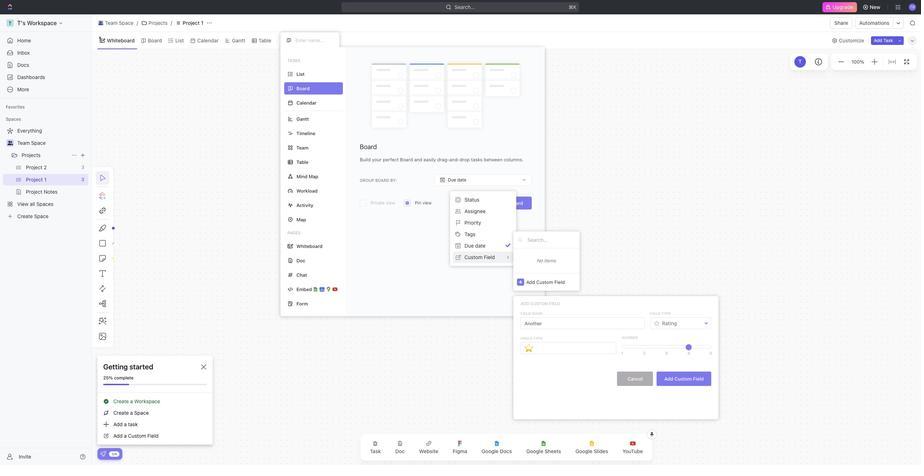 Task type: describe. For each thing, give the bounding box(es) containing it.
favorites button
[[3, 103, 28, 112]]

25%
[[103, 376, 113, 381]]

project 1 link
[[174, 19, 205, 27]]

spaces
[[6, 117, 21, 122]]

view
[[290, 37, 301, 43]]

100% button
[[851, 58, 866, 66]]

started
[[130, 363, 153, 372]]

status
[[465, 197, 480, 203]]

field inside button
[[694, 376, 704, 382]]

2 horizontal spatial board
[[509, 201, 524, 206]]

add task button
[[872, 36, 897, 45]]

assignee button
[[453, 206, 514, 217]]

team space inside "tree"
[[17, 140, 46, 146]]

⌘k
[[569, 4, 577, 10]]

workload
[[297, 188, 318, 194]]

task inside add task button
[[884, 38, 894, 43]]

0 horizontal spatial calendar
[[197, 37, 219, 43]]

whiteboard link
[[106, 35, 135, 46]]

sheets
[[545, 449, 562, 455]]

0 horizontal spatial board
[[148, 37, 162, 43]]

due for due date button in the bottom of the page
[[465, 243, 474, 249]]

new button
[[860, 1, 885, 13]]

create a workspace
[[113, 399, 160, 405]]

customize button
[[830, 35, 867, 46]]

task button
[[364, 437, 387, 459]]

slides
[[594, 449, 609, 455]]

emoji type ⭐
[[521, 336, 543, 354]]

search...
[[455, 4, 475, 10]]

chat
[[297, 272, 307, 278]]

docs link
[[3, 59, 89, 71]]

mind map
[[297, 174, 319, 179]]

task inside task 'button'
[[370, 449, 381, 455]]

automations button
[[856, 18, 894, 28]]

0 vertical spatial doc
[[297, 258, 306, 264]]

custom field
[[465, 255, 495, 261]]

1 horizontal spatial team
[[105, 20, 118, 26]]

items
[[545, 258, 557, 264]]

1 horizontal spatial list
[[297, 71, 305, 77]]

0 horizontal spatial whiteboard
[[107, 37, 135, 43]]

⭐
[[525, 344, 534, 354]]

emoji
[[521, 336, 533, 341]]

google slides button
[[570, 437, 614, 459]]

status button
[[453, 194, 514, 206]]

add custom field inside button
[[665, 376, 704, 382]]

google slides
[[576, 449, 609, 455]]

25% complete
[[103, 376, 134, 381]]

add task
[[875, 38, 894, 43]]

getting
[[103, 363, 128, 372]]

type for field type
[[662, 312, 672, 316]]

docs inside "google docs" button
[[500, 449, 512, 455]]

1 / from the left
[[137, 20, 138, 26]]

2 / from the left
[[171, 20, 172, 26]]

no items
[[537, 258, 557, 264]]

a for custom
[[124, 434, 127, 440]]

team inside "tree"
[[17, 140, 30, 146]]

0 vertical spatial gantt
[[232, 37, 245, 43]]

tags button
[[453, 229, 514, 241]]

tree inside sidebar navigation
[[3, 125, 89, 223]]

priority
[[465, 220, 482, 226]]

field inside dropdown button
[[484, 255, 495, 261]]

add inside dropdown button
[[527, 280, 535, 285]]

cancel
[[628, 376, 643, 382]]

by:
[[391, 178, 397, 183]]

mind
[[297, 174, 308, 179]]

custom field button
[[453, 252, 514, 264]]

field inside dropdown button
[[555, 280, 565, 285]]

0 vertical spatial projects
[[149, 20, 168, 26]]

add a custom field
[[113, 434, 159, 440]]

figma button
[[447, 437, 473, 459]]

google docs button
[[476, 437, 518, 459]]

1 horizontal spatial calendar
[[297, 100, 317, 106]]

rating button
[[651, 318, 712, 330]]

due date button
[[435, 175, 532, 186]]

user group image
[[7, 141, 13, 145]]

⭐ button
[[521, 343, 617, 354]]

add custom field button
[[514, 274, 580, 291]]

custom up name
[[531, 302, 548, 306]]

upgrade
[[833, 4, 854, 10]]

doc button
[[390, 437, 411, 459]]

dashboards
[[17, 74, 45, 80]]

3
[[666, 351, 668, 356]]

space inside sidebar navigation
[[31, 140, 46, 146]]

workspace
[[134, 399, 160, 405]]

create for create a space
[[113, 410, 129, 417]]

due date for due date dropdown button
[[448, 178, 467, 183]]

custom inside the custom field dropdown button
[[465, 255, 483, 261]]

group board by:
[[360, 178, 397, 183]]

1/4
[[112, 452, 117, 457]]

date for due date button in the bottom of the page
[[476, 243, 486, 249]]

sidebar navigation
[[0, 14, 92, 466]]

list link
[[174, 35, 184, 46]]

1 vertical spatial gantt
[[297, 116, 309, 122]]

0 vertical spatial map
[[309, 174, 319, 179]]

2 vertical spatial space
[[134, 410, 149, 417]]

upgrade link
[[823, 2, 858, 12]]

project
[[183, 20, 200, 26]]

rating
[[663, 321, 677, 327]]

add a task
[[113, 422, 138, 428]]

calendar link
[[196, 35, 219, 46]]

inbox link
[[3, 47, 89, 59]]

home
[[17, 37, 31, 44]]

0 horizontal spatial 1
[[201, 20, 203, 26]]

onboarding checklist button image
[[100, 452, 106, 458]]



Task type: locate. For each thing, give the bounding box(es) containing it.
add custom field up name
[[521, 302, 561, 306]]

type right the "emoji"
[[534, 336, 543, 341]]

space up whiteboard link
[[119, 20, 134, 26]]

google docs
[[482, 449, 512, 455]]

1 vertical spatial projects link
[[22, 150, 68, 161]]

1 horizontal spatial space
[[119, 20, 134, 26]]

embed
[[297, 287, 312, 293]]

1 horizontal spatial date
[[476, 243, 486, 249]]

0 vertical spatial create
[[113, 399, 129, 405]]

create up add a task
[[113, 410, 129, 417]]

0 horizontal spatial projects link
[[22, 150, 68, 161]]

home link
[[3, 35, 89, 46]]

custom down due date button in the bottom of the page
[[465, 255, 483, 261]]

getting started
[[103, 363, 153, 372]]

table up mind
[[297, 159, 309, 165]]

Enter name... field
[[295, 37, 334, 44]]

1 horizontal spatial table
[[297, 159, 309, 165]]

google
[[482, 449, 499, 455], [527, 449, 544, 455], [576, 449, 593, 455]]

user group image
[[99, 21, 103, 25]]

type up rating
[[662, 312, 672, 316]]

board
[[148, 37, 162, 43], [360, 143, 377, 151], [509, 201, 524, 206]]

1 vertical spatial 1
[[622, 351, 624, 356]]

1 horizontal spatial type
[[662, 312, 672, 316]]

date inside due date button
[[476, 243, 486, 249]]

onboarding checklist button element
[[100, 452, 106, 458]]

Search... text field
[[528, 235, 576, 246]]

0 vertical spatial whiteboard
[[107, 37, 135, 43]]

1 vertical spatial projects
[[22, 152, 41, 158]]

/
[[137, 20, 138, 26], [171, 20, 172, 26]]

0 horizontal spatial type
[[534, 336, 543, 341]]

custom down 'no items'
[[537, 280, 554, 285]]

1 vertical spatial map
[[297, 217, 306, 223]]

date up "custom field"
[[476, 243, 486, 249]]

gantt up 'timeline'
[[297, 116, 309, 122]]

0 horizontal spatial gantt
[[232, 37, 245, 43]]

add custom field inside dropdown button
[[527, 280, 565, 285]]

5
[[710, 351, 713, 356]]

1 create from the top
[[113, 399, 129, 405]]

favorites
[[6, 104, 25, 110]]

1 vertical spatial team space
[[17, 140, 46, 146]]

a
[[130, 399, 133, 405], [130, 410, 133, 417], [124, 422, 127, 428], [124, 434, 127, 440]]

team right user group image
[[17, 140, 30, 146]]

due date up "custom field"
[[465, 243, 486, 249]]

date for due date dropdown button
[[458, 178, 467, 183]]

tree
[[3, 125, 89, 223]]

0 vertical spatial due
[[448, 178, 456, 183]]

number
[[622, 336, 638, 340]]

team space right user group image
[[17, 140, 46, 146]]

0 horizontal spatial space
[[31, 140, 46, 146]]

0 horizontal spatial due
[[448, 178, 456, 183]]

space
[[119, 20, 134, 26], [31, 140, 46, 146], [134, 410, 149, 417]]

1 horizontal spatial team space link
[[96, 19, 135, 27]]

task down 'automations' button
[[884, 38, 894, 43]]

0 vertical spatial projects link
[[140, 19, 169, 27]]

cancel button
[[618, 372, 654, 387]]

doc right task 'button'
[[396, 449, 405, 455]]

create a space
[[113, 410, 149, 417]]

due date up status
[[448, 178, 467, 183]]

a down add a task
[[124, 434, 127, 440]]

tree containing team space
[[3, 125, 89, 223]]

google for google slides
[[576, 449, 593, 455]]

1 vertical spatial whiteboard
[[297, 244, 323, 249]]

projects inside "tree"
[[22, 152, 41, 158]]

google inside "google docs" button
[[482, 449, 499, 455]]

3 google from the left
[[576, 449, 593, 455]]

1 vertical spatial due
[[465, 243, 474, 249]]

due inside due date dropdown button
[[448, 178, 456, 183]]

website
[[419, 449, 439, 455]]

0 horizontal spatial table
[[259, 37, 272, 43]]

0 vertical spatial table
[[259, 37, 272, 43]]

create up create a space
[[113, 399, 129, 405]]

1
[[201, 20, 203, 26], [622, 351, 624, 356]]

field type
[[651, 312, 672, 316]]

whiteboard left board link
[[107, 37, 135, 43]]

1 horizontal spatial board
[[360, 143, 377, 151]]

a for task
[[124, 422, 127, 428]]

0 horizontal spatial map
[[297, 217, 306, 223]]

2 vertical spatial board
[[509, 201, 524, 206]]

gantt left table link
[[232, 37, 245, 43]]

date up status
[[458, 178, 467, 183]]

1 horizontal spatial due
[[465, 243, 474, 249]]

1 vertical spatial calendar
[[297, 100, 317, 106]]

youtube
[[623, 449, 643, 455]]

google for google sheets
[[527, 449, 544, 455]]

google sheets button
[[521, 437, 567, 459]]

1 horizontal spatial team space
[[105, 20, 134, 26]]

due date for due date button in the bottom of the page
[[465, 243, 486, 249]]

share
[[835, 20, 849, 26]]

date inside due date dropdown button
[[458, 178, 467, 183]]

team
[[105, 20, 118, 26], [17, 140, 30, 146], [297, 145, 309, 151]]

share button
[[831, 17, 853, 29]]

no
[[537, 258, 544, 264]]

doc inside button
[[396, 449, 405, 455]]

inbox
[[17, 50, 30, 56]]

task
[[128, 422, 138, 428]]

0 vertical spatial add custom field
[[527, 280, 565, 285]]

field
[[484, 255, 495, 261], [555, 280, 565, 285], [549, 302, 561, 306], [521, 312, 531, 316], [651, 312, 661, 316], [694, 376, 704, 382], [148, 434, 159, 440]]

google inside google slides "button"
[[576, 449, 593, 455]]

1 vertical spatial space
[[31, 140, 46, 146]]

invite
[[19, 454, 31, 460]]

0 vertical spatial calendar
[[197, 37, 219, 43]]

google inside 'google sheets' button
[[527, 449, 544, 455]]

1 down number
[[622, 351, 624, 356]]

doc up chat
[[297, 258, 306, 264]]

0 horizontal spatial doc
[[297, 258, 306, 264]]

projects link
[[140, 19, 169, 27], [22, 150, 68, 161]]

0 horizontal spatial google
[[482, 449, 499, 455]]

a for space
[[130, 410, 133, 417]]

1 horizontal spatial map
[[309, 174, 319, 179]]

map down activity
[[297, 217, 306, 223]]

0 horizontal spatial docs
[[17, 62, 29, 68]]

custom inside add custom field button
[[675, 376, 692, 382]]

figma
[[453, 449, 468, 455]]

website button
[[414, 437, 444, 459]]

1 vertical spatial date
[[476, 243, 486, 249]]

1 vertical spatial create
[[113, 410, 129, 417]]

1 vertical spatial board
[[360, 143, 377, 151]]

priority button
[[453, 217, 514, 229]]

board
[[376, 178, 390, 183]]

name
[[532, 312, 543, 316]]

custom down 4 on the right of the page
[[675, 376, 692, 382]]

team space
[[105, 20, 134, 26], [17, 140, 46, 146]]

1 vertical spatial table
[[297, 159, 309, 165]]

map
[[309, 174, 319, 179], [297, 217, 306, 223]]

automations
[[860, 20, 890, 26]]

1 vertical spatial list
[[297, 71, 305, 77]]

1 vertical spatial docs
[[500, 449, 512, 455]]

timeline
[[297, 131, 316, 136]]

1 vertical spatial task
[[370, 449, 381, 455]]

1 horizontal spatial task
[[884, 38, 894, 43]]

docs inside "docs" link
[[17, 62, 29, 68]]

due date inside due date dropdown button
[[448, 178, 467, 183]]

0 horizontal spatial list
[[175, 37, 184, 43]]

gantt
[[232, 37, 245, 43], [297, 116, 309, 122]]

due for due date dropdown button
[[448, 178, 456, 183]]

a for workspace
[[130, 399, 133, 405]]

0 horizontal spatial team space link
[[17, 138, 87, 149]]

new
[[871, 4, 881, 10]]

0 horizontal spatial projects
[[22, 152, 41, 158]]

space down create a workspace
[[134, 410, 149, 417]]

0 vertical spatial docs
[[17, 62, 29, 68]]

1 vertical spatial team space link
[[17, 138, 87, 149]]

1 horizontal spatial gantt
[[297, 116, 309, 122]]

table right 'gantt' link
[[259, 37, 272, 43]]

2 create from the top
[[113, 410, 129, 417]]

a up task
[[130, 410, 133, 417]]

add custom field button
[[657, 372, 712, 387]]

type for emoji type ⭐
[[534, 336, 543, 341]]

table link
[[257, 35, 272, 46]]

add custom field
[[527, 280, 565, 285], [521, 302, 561, 306], [665, 376, 704, 382]]

team space link
[[96, 19, 135, 27], [17, 138, 87, 149]]

1 horizontal spatial projects
[[149, 20, 168, 26]]

2 horizontal spatial google
[[576, 449, 593, 455]]

calendar
[[197, 37, 219, 43], [297, 100, 317, 106]]

4
[[688, 351, 691, 356]]

0 vertical spatial board
[[148, 37, 162, 43]]

add custom field down 'no items'
[[527, 280, 565, 285]]

due inside due date button
[[465, 243, 474, 249]]

board link
[[147, 35, 162, 46]]

0 vertical spatial space
[[119, 20, 134, 26]]

whiteboard up chat
[[297, 244, 323, 249]]

team space up whiteboard link
[[105, 20, 134, 26]]

list down project 1 link
[[175, 37, 184, 43]]

2
[[644, 351, 646, 356]]

form
[[297, 301, 308, 307]]

team right user group icon
[[105, 20, 118, 26]]

1 horizontal spatial /
[[171, 20, 172, 26]]

0 vertical spatial date
[[458, 178, 467, 183]]

2 vertical spatial add custom field
[[665, 376, 704, 382]]

task
[[884, 38, 894, 43], [370, 449, 381, 455]]

docs
[[17, 62, 29, 68], [500, 449, 512, 455]]

view button
[[281, 35, 304, 46]]

0 vertical spatial list
[[175, 37, 184, 43]]

task left doc button
[[370, 449, 381, 455]]

assignee
[[465, 208, 486, 215]]

1 horizontal spatial google
[[527, 449, 544, 455]]

list inside 'link'
[[175, 37, 184, 43]]

a left task
[[124, 422, 127, 428]]

0 horizontal spatial team
[[17, 140, 30, 146]]

google left slides
[[576, 449, 593, 455]]

map right mind
[[309, 174, 319, 179]]

due date
[[448, 178, 467, 183], [465, 243, 486, 249]]

space right user group image
[[31, 140, 46, 146]]

1 vertical spatial doc
[[396, 449, 405, 455]]

2 horizontal spatial team
[[297, 145, 309, 151]]

due date inside due date button
[[465, 243, 486, 249]]

youtube button
[[617, 437, 649, 459]]

dashboards link
[[3, 72, 89, 83]]

gantt link
[[231, 35, 245, 46]]

field name
[[521, 312, 543, 316]]

project 1
[[183, 20, 203, 26]]

google right "figma"
[[482, 449, 499, 455]]

google sheets
[[527, 449, 562, 455]]

google for google docs
[[482, 449, 499, 455]]

1 right project
[[201, 20, 203, 26]]

custom inside add custom field dropdown button
[[537, 280, 554, 285]]

1 vertical spatial due date
[[465, 243, 486, 249]]

1 horizontal spatial doc
[[396, 449, 405, 455]]

create for create a workspace
[[113, 399, 129, 405]]

close image
[[201, 365, 206, 370]]

doc
[[297, 258, 306, 264], [396, 449, 405, 455]]

0 vertical spatial team space link
[[96, 19, 135, 27]]

list down view
[[297, 71, 305, 77]]

customize
[[840, 37, 865, 43]]

2 horizontal spatial space
[[134, 410, 149, 417]]

add custom field down 4 on the right of the page
[[665, 376, 704, 382]]

1 horizontal spatial projects link
[[140, 19, 169, 27]]

0 vertical spatial due date
[[448, 178, 467, 183]]

1 horizontal spatial whiteboard
[[297, 244, 323, 249]]

view button
[[281, 32, 304, 49]]

0 vertical spatial task
[[884, 38, 894, 43]]

google left sheets
[[527, 449, 544, 455]]

custom down task
[[128, 434, 146, 440]]

type
[[662, 312, 672, 316], [534, 336, 543, 341]]

0 horizontal spatial date
[[458, 178, 467, 183]]

0 horizontal spatial /
[[137, 20, 138, 26]]

0 horizontal spatial team space
[[17, 140, 46, 146]]

1 vertical spatial add custom field
[[521, 302, 561, 306]]

0 vertical spatial 1
[[201, 20, 203, 26]]

0 horizontal spatial task
[[370, 449, 381, 455]]

1 vertical spatial type
[[534, 336, 543, 341]]

2 google from the left
[[527, 449, 544, 455]]

0 vertical spatial type
[[662, 312, 672, 316]]

list
[[175, 37, 184, 43], [297, 71, 305, 77]]

0 vertical spatial team space
[[105, 20, 134, 26]]

a up create a space
[[130, 399, 133, 405]]

1 horizontal spatial 1
[[622, 351, 624, 356]]

Enter name... text field
[[521, 318, 645, 330]]

1 google from the left
[[482, 449, 499, 455]]

team down 'timeline'
[[297, 145, 309, 151]]

1 horizontal spatial docs
[[500, 449, 512, 455]]

calendar down 'project 1'
[[197, 37, 219, 43]]

t
[[799, 59, 802, 65]]

calendar up 'timeline'
[[297, 100, 317, 106]]

type inside emoji type ⭐
[[534, 336, 543, 341]]



Task type: vqa. For each thing, say whether or not it's contained in the screenshot.
Due date for Due date dropdown button
yes



